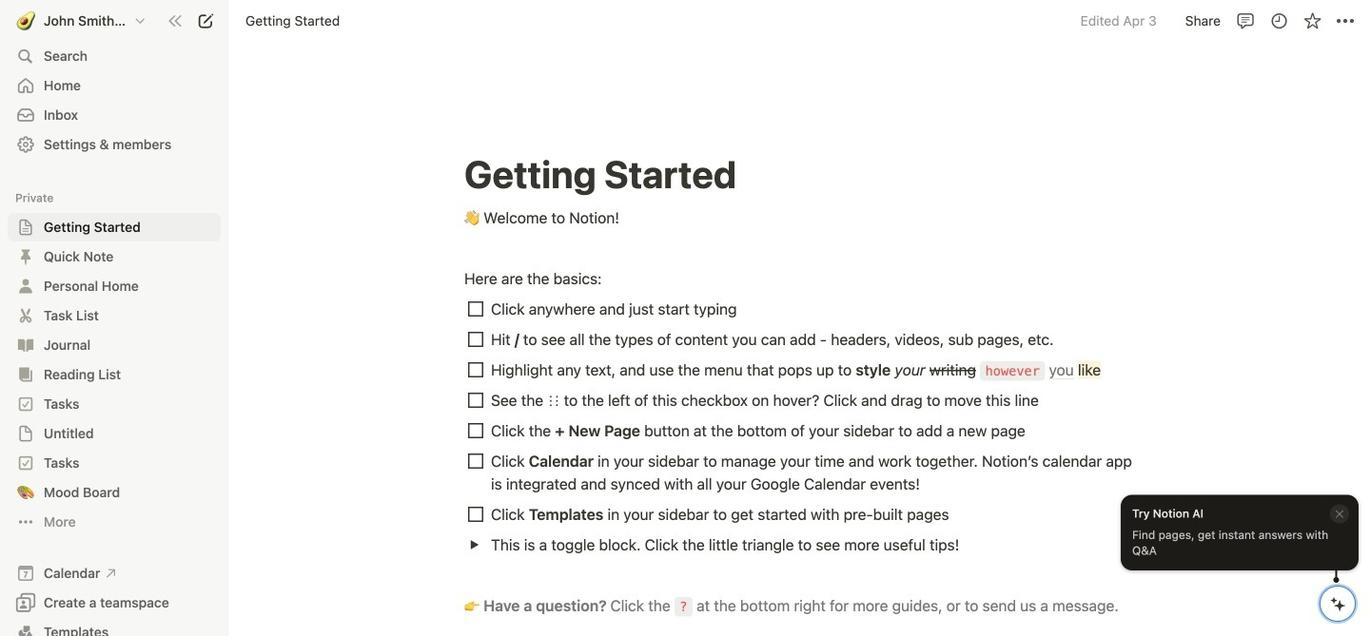 Task type: describe. For each thing, give the bounding box(es) containing it.
favorite image
[[1303, 11, 1322, 30]]

close tooltip image
[[1334, 508, 1346, 521]]

👉 image
[[464, 597, 480, 617]]

🎨 image
[[17, 482, 34, 504]]

1 open image from the top
[[20, 251, 31, 263]]

comments image
[[1237, 11, 1256, 30]]

2 open image from the top
[[20, 281, 31, 292]]

🎨 change page icon image
[[16, 482, 35, 504]]

3 open image from the top
[[20, 340, 31, 351]]



Task type: vqa. For each thing, say whether or not it's contained in the screenshot.
😀 image
no



Task type: locate. For each thing, give the bounding box(es) containing it.
updates image
[[1270, 11, 1289, 30]]

close sidebar image
[[168, 13, 183, 29]]

4 open image from the top
[[20, 458, 31, 469]]

new page image
[[194, 10, 217, 32]]

👋 image
[[464, 208, 480, 228]]

open image
[[20, 222, 31, 233], [20, 310, 31, 322], [20, 369, 31, 381], [20, 399, 31, 410], [20, 428, 31, 440], [20, 487, 31, 499], [470, 540, 480, 551]]

🥑 image
[[16, 9, 35, 34]]

open image
[[20, 251, 31, 263], [20, 281, 31, 292], [20, 340, 31, 351], [20, 458, 31, 469]]



